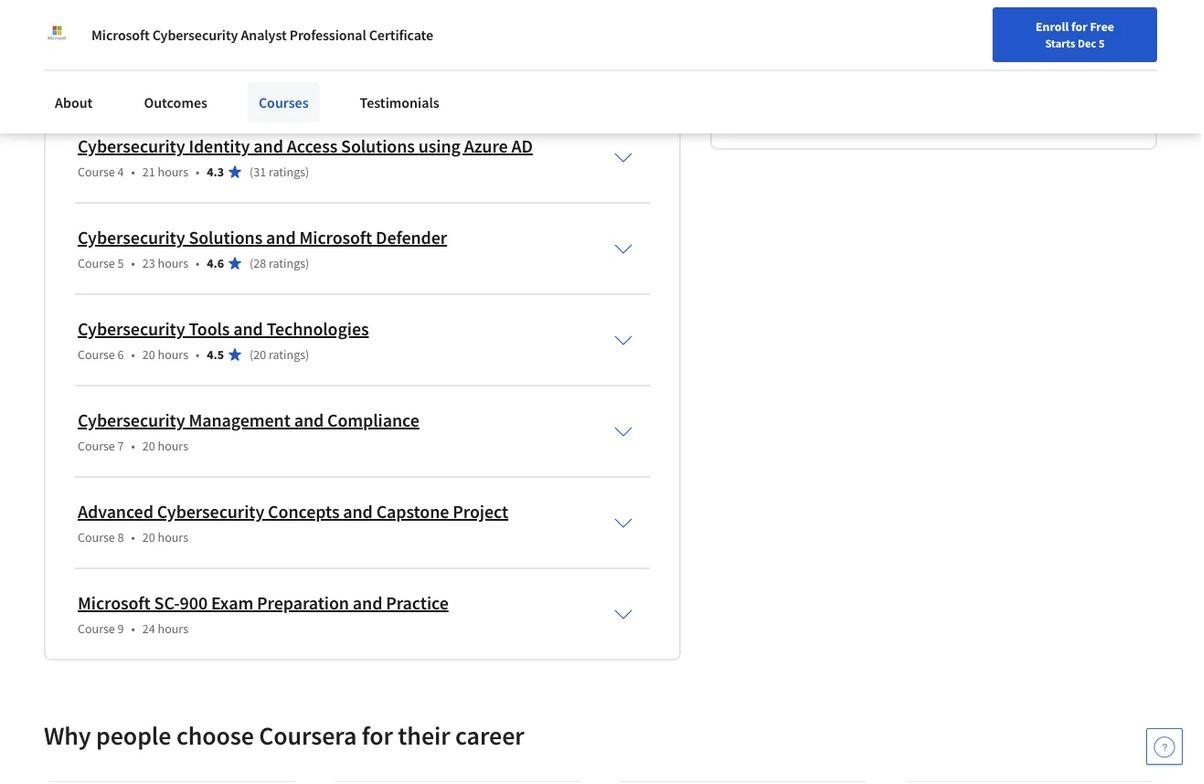 Task type: vqa. For each thing, say whether or not it's contained in the screenshot.
"Plus" in the I learned business statistics and analysis to apply to my job, but my Coursera Plus subscription motivated me to keep learning. I have a new career goal to pivot into data analysis and data science. I'm learning Python now!
no



Task type: locate. For each thing, give the bounding box(es) containing it.
microsoft inside microsoft sc-900 exam preparation and practice course 9 • 24 hours
[[78, 592, 151, 615]]

3 ( from the top
[[250, 255, 254, 272]]

2 ( from the top
[[250, 164, 254, 180]]

9
[[118, 621, 124, 638]]

1 vertical spatial 5
[[118, 255, 124, 272]]

2 ratings from the top
[[269, 164, 306, 180]]

ratings
[[269, 72, 306, 89], [269, 164, 306, 180], [269, 255, 306, 272], [269, 347, 306, 363]]

advanced cybersecurity concepts and capstone project course 8 • 20 hours
[[78, 501, 509, 546]]

20 right 7
[[143, 438, 155, 455]]

why
[[44, 720, 91, 752]]

mitigation
[[338, 44, 417, 66]]

menu item
[[870, 18, 988, 78]]

) down the technologies
[[306, 347, 309, 363]]

20 right 8
[[143, 530, 155, 546]]

cybersecurity down cybersecurity management and compliance course 7 • 20 hours
[[157, 501, 265, 524]]

3 ) from the top
[[306, 255, 309, 272]]

ratings down the technologies
[[269, 347, 306, 363]]

microsoft sc-900 exam preparation and practice course 9 • 24 hours
[[78, 592, 449, 638]]

and left practice
[[353, 592, 383, 615]]

microsoft up ( 28 ratings ) on the top of the page
[[299, 227, 372, 249]]

professional
[[290, 26, 366, 44]]

and
[[304, 44, 334, 66], [254, 135, 283, 158], [266, 227, 296, 249], [233, 318, 263, 341], [294, 409, 324, 432], [343, 501, 373, 524], [353, 592, 383, 615]]

20 right 4.5 on the top
[[254, 347, 266, 363]]

microsoft cybersecurity analyst professional certificate
[[91, 26, 434, 44]]

1 horizontal spatial solutions
[[341, 135, 415, 158]]

1 ( from the top
[[250, 72, 254, 89]]

5
[[1099, 36, 1105, 50], [118, 255, 124, 272]]

cybersecurity threat vectors and mitigation
[[78, 44, 417, 66]]

( 20 ratings )
[[250, 347, 309, 363]]

20 right 6
[[143, 347, 155, 363]]

• left 4.5 on the top
[[196, 347, 200, 363]]

ratings up courses
[[269, 72, 306, 89]]

hours
[[158, 164, 188, 180], [158, 255, 188, 272], [158, 347, 188, 363], [158, 438, 188, 455], [158, 530, 188, 546], [158, 621, 188, 638]]

) right 28
[[306, 255, 309, 272]]

( right 4.3
[[250, 164, 254, 180]]

microsoft up 9
[[78, 592, 151, 615]]

4.5
[[207, 347, 224, 363]]

about link
[[44, 82, 104, 123]]

testimonials link
[[349, 82, 451, 123]]

( 31 ratings )
[[250, 164, 309, 180]]

8
[[118, 530, 124, 546]]

0 horizontal spatial 5
[[118, 255, 124, 272]]

enroll for free starts dec 5
[[1036, 18, 1115, 50]]

hours inside cybersecurity management and compliance course 7 • 20 hours
[[158, 438, 188, 455]]

cybersecurity inside cybersecurity management and compliance course 7 • 20 hours
[[78, 409, 185, 432]]

course left "23"
[[78, 255, 115, 272]]

1 ratings from the top
[[269, 72, 306, 89]]

hours right 21
[[158, 164, 188, 180]]

advanced
[[78, 501, 154, 524]]

choose
[[176, 720, 254, 752]]

3 ratings from the top
[[269, 255, 306, 272]]

1 horizontal spatial 5
[[1099, 36, 1105, 50]]

identity
[[189, 135, 250, 158]]

1 horizontal spatial for
[[1072, 18, 1088, 35]]

4 ( from the top
[[250, 347, 254, 363]]

20 inside cybersecurity management and compliance course 7 • 20 hours
[[143, 438, 155, 455]]

( down "cybersecurity threat vectors and mitigation" link on the top of page
[[250, 72, 254, 89]]

hours left 4.5 on the top
[[158, 347, 188, 363]]

cybersecurity left analyst
[[152, 26, 238, 44]]

• right 8
[[131, 530, 135, 546]]

cybersecurity up course 6 • 20 hours •
[[78, 318, 185, 341]]

course left 9
[[78, 621, 115, 638]]

5 left "23"
[[118, 255, 124, 272]]

career
[[456, 720, 525, 752]]

course left 8
[[78, 530, 115, 546]]

cybersecurity up the outcomes link
[[78, 44, 185, 66]]

for up dec
[[1072, 18, 1088, 35]]

solutions up 4.6
[[189, 227, 263, 249]]

cybersecurity up the course 4 • 21 hours •
[[78, 135, 185, 158]]

course 5 • 23 hours •
[[78, 255, 200, 272]]

• right 9
[[131, 621, 135, 638]]

2 ) from the top
[[306, 164, 309, 180]]

5 hours from the top
[[158, 530, 188, 546]]

21
[[143, 164, 155, 180]]

hours right 8
[[158, 530, 188, 546]]

and left the compliance at the left bottom
[[294, 409, 324, 432]]

4 ratings from the top
[[269, 347, 306, 363]]

•
[[131, 164, 135, 180], [196, 164, 200, 180], [131, 255, 135, 272], [196, 255, 200, 272], [131, 347, 135, 363], [196, 347, 200, 363], [131, 438, 135, 455], [131, 530, 135, 546], [131, 621, 135, 638]]

( right 4.5 on the top
[[250, 347, 254, 363]]

and inside microsoft sc-900 exam preparation and practice course 9 • 24 hours
[[353, 592, 383, 615]]

) down cybersecurity identity and access solutions using azure ad
[[306, 164, 309, 180]]

course
[[78, 164, 115, 180], [78, 255, 115, 272], [78, 347, 115, 363], [78, 438, 115, 455], [78, 530, 115, 546], [78, 621, 115, 638]]

4 hours from the top
[[158, 438, 188, 455]]

ratings right 28
[[269, 255, 306, 272]]

(
[[250, 72, 254, 89], [250, 164, 254, 180], [250, 255, 254, 272], [250, 347, 254, 363]]

and right tools
[[233, 318, 263, 341]]

4.3
[[207, 164, 224, 180]]

solutions
[[341, 135, 415, 158], [189, 227, 263, 249]]

hours right "23"
[[158, 255, 188, 272]]

0 vertical spatial for
[[1072, 18, 1088, 35]]

cybersecurity up the course 5 • 23 hours •
[[78, 227, 185, 249]]

cybersecurity up 7
[[78, 409, 185, 432]]

microsoft
[[91, 26, 150, 44], [299, 227, 372, 249], [78, 592, 151, 615]]

) up courses
[[306, 72, 309, 89]]

6 course from the top
[[78, 621, 115, 638]]

1 vertical spatial for
[[362, 720, 393, 752]]

• left 4.3
[[196, 164, 200, 180]]

ratings for technologies
[[269, 347, 306, 363]]

0 horizontal spatial solutions
[[189, 227, 263, 249]]

advanced cybersecurity concepts and capstone project link
[[78, 501, 509, 524]]

cybersecurity for solutions
[[78, 227, 185, 249]]

cybersecurity tools and technologies link
[[78, 318, 369, 341]]

microsoft right microsoft icon
[[91, 26, 150, 44]]

for
[[1072, 18, 1088, 35], [362, 720, 393, 752]]

project
[[453, 501, 509, 524]]

5 right dec
[[1099, 36, 1105, 50]]

outcomes
[[144, 93, 208, 112]]

course inside cybersecurity management and compliance course 7 • 20 hours
[[78, 438, 115, 455]]

( 28 ratings )
[[250, 255, 309, 272]]

preparation
[[257, 592, 349, 615]]

)
[[306, 72, 309, 89], [306, 164, 309, 180], [306, 255, 309, 272], [306, 347, 309, 363]]

hours right 7
[[158, 438, 188, 455]]

1 vertical spatial microsoft
[[299, 227, 372, 249]]

solutions down "testimonials"
[[341, 135, 415, 158]]

20
[[143, 347, 155, 363], [254, 347, 266, 363], [143, 438, 155, 455], [143, 530, 155, 546]]

course left 6
[[78, 347, 115, 363]]

4 course from the top
[[78, 438, 115, 455]]

ratings right "31"
[[269, 164, 306, 180]]

course 6 • 20 hours •
[[78, 347, 200, 363]]

4.6
[[207, 255, 224, 272]]

None search field
[[261, 11, 480, 48]]

analyst
[[241, 26, 287, 44]]

2 vertical spatial microsoft
[[78, 592, 151, 615]]

0 vertical spatial 5
[[1099, 36, 1105, 50]]

vectors
[[243, 44, 301, 66]]

cybersecurity for threat
[[78, 44, 185, 66]]

0 vertical spatial microsoft
[[91, 26, 150, 44]]

ad
[[512, 135, 533, 158]]

course left 7
[[78, 438, 115, 455]]

2 hours from the top
[[158, 255, 188, 272]]

and right concepts
[[343, 501, 373, 524]]

compliance
[[327, 409, 420, 432]]

1 ) from the top
[[306, 72, 309, 89]]

for left their
[[362, 720, 393, 752]]

cybersecurity identity and access solutions using azure ad link
[[78, 135, 533, 158]]

ratings for access
[[269, 164, 306, 180]]

5 course from the top
[[78, 530, 115, 546]]

• right 7
[[131, 438, 135, 455]]

for inside enroll for free starts dec 5
[[1072, 18, 1088, 35]]

course left 4
[[78, 164, 115, 180]]

4 ) from the top
[[306, 347, 309, 363]]

free
[[1091, 18, 1115, 35]]

6 hours from the top
[[158, 621, 188, 638]]

coursera image
[[22, 15, 138, 44]]

microsoft image
[[44, 22, 70, 48]]

using
[[419, 135, 461, 158]]

( down cybersecurity solutions and microsoft defender link
[[250, 255, 254, 272]]

hours right '24'
[[158, 621, 188, 638]]

cybersecurity
[[152, 26, 238, 44], [78, 44, 185, 66], [78, 135, 185, 158], [78, 227, 185, 249], [78, 318, 185, 341], [78, 409, 185, 432], [157, 501, 265, 524]]



Task type: describe. For each thing, give the bounding box(es) containing it.
) for technologies
[[306, 347, 309, 363]]

cybersecurity inside the advanced cybersecurity concepts and capstone project course 8 • 20 hours
[[157, 501, 265, 524]]

their
[[398, 720, 451, 752]]

cybersecurity tools and technologies
[[78, 318, 369, 341]]

24
[[143, 621, 155, 638]]

why people choose coursera for their career
[[44, 720, 525, 752]]

coursera
[[259, 720, 357, 752]]

cybersecurity for tools
[[78, 318, 185, 341]]

sc-
[[154, 592, 180, 615]]

• right 6
[[131, 347, 135, 363]]

about
[[55, 93, 93, 112]]

31
[[254, 164, 266, 180]]

5 inside enroll for free starts dec 5
[[1099, 36, 1105, 50]]

microsoft for sc-
[[78, 592, 151, 615]]

) for microsoft
[[306, 255, 309, 272]]

• right 4
[[131, 164, 135, 180]]

23
[[143, 255, 155, 272]]

course inside the advanced cybersecurity concepts and capstone project course 8 • 20 hours
[[78, 530, 115, 546]]

( for solutions
[[250, 255, 254, 272]]

azure
[[464, 135, 508, 158]]

cybersecurity management and compliance link
[[78, 409, 420, 432]]

concepts
[[268, 501, 340, 524]]

( for identity
[[250, 164, 254, 180]]

dec
[[1078, 36, 1097, 50]]

900
[[180, 592, 208, 615]]

course inside microsoft sc-900 exam preparation and practice course 9 • 24 hours
[[78, 621, 115, 638]]

cybersecurity for identity
[[78, 135, 185, 158]]

cybersecurity identity and access solutions using azure ad
[[78, 135, 533, 158]]

people
[[96, 720, 171, 752]]

and inside cybersecurity management and compliance course 7 • 20 hours
[[294, 409, 324, 432]]

courses link
[[248, 82, 320, 123]]

• left "23"
[[131, 255, 135, 272]]

• inside microsoft sc-900 exam preparation and practice course 9 • 24 hours
[[131, 621, 135, 638]]

1 vertical spatial solutions
[[189, 227, 263, 249]]

20 inside the advanced cybersecurity concepts and capstone project course 8 • 20 hours
[[143, 530, 155, 546]]

defender
[[376, 227, 447, 249]]

help center image
[[1154, 736, 1176, 758]]

cybersecurity management and compliance course 7 • 20 hours
[[78, 409, 420, 455]]

( 58 ratings )
[[250, 72, 309, 89]]

and inside the advanced cybersecurity concepts and capstone project course 8 • 20 hours
[[343, 501, 373, 524]]

1 hours from the top
[[158, 164, 188, 180]]

course 4 • 21 hours •
[[78, 164, 200, 180]]

cybersecurity solutions and microsoft defender link
[[78, 227, 447, 249]]

testimonials
[[360, 93, 440, 112]]

starts
[[1046, 36, 1076, 50]]

• inside the advanced cybersecurity concepts and capstone project course 8 • 20 hours
[[131, 530, 135, 546]]

courses
[[259, 93, 309, 112]]

hours inside microsoft sc-900 exam preparation and practice course 9 • 24 hours
[[158, 621, 188, 638]]

and up "31"
[[254, 135, 283, 158]]

0 horizontal spatial for
[[362, 720, 393, 752]]

( for tools
[[250, 347, 254, 363]]

cybersecurity threat vectors and mitigation link
[[78, 44, 417, 66]]

cybersecurity for management
[[78, 409, 185, 432]]

1 course from the top
[[78, 164, 115, 180]]

tools
[[189, 318, 230, 341]]

exam
[[211, 592, 253, 615]]

0 vertical spatial solutions
[[341, 135, 415, 158]]

practice
[[386, 592, 449, 615]]

ratings for microsoft
[[269, 255, 306, 272]]

certificate
[[369, 26, 434, 44]]

cybersecurity solutions and microsoft defender
[[78, 227, 447, 249]]

capstone
[[377, 501, 449, 524]]

7
[[118, 438, 124, 455]]

• left 4.6
[[196, 255, 200, 272]]

access
[[287, 135, 338, 158]]

management
[[189, 409, 291, 432]]

) for access
[[306, 164, 309, 180]]

28
[[254, 255, 266, 272]]

hours inside the advanced cybersecurity concepts and capstone project course 8 • 20 hours
[[158, 530, 188, 546]]

microsoft sc-900 exam preparation and practice link
[[78, 592, 449, 615]]

microsoft for cybersecurity
[[91, 26, 150, 44]]

3 course from the top
[[78, 347, 115, 363]]

and right vectors
[[304, 44, 334, 66]]

technologies
[[267, 318, 369, 341]]

6
[[118, 347, 124, 363]]

2 course from the top
[[78, 255, 115, 272]]

58
[[254, 72, 266, 89]]

and up ( 28 ratings ) on the top of the page
[[266, 227, 296, 249]]

4
[[118, 164, 124, 180]]

• inside cybersecurity management and compliance course 7 • 20 hours
[[131, 438, 135, 455]]

3 hours from the top
[[158, 347, 188, 363]]

threat
[[189, 44, 240, 66]]

outcomes link
[[133, 82, 218, 123]]

enroll
[[1036, 18, 1069, 35]]



